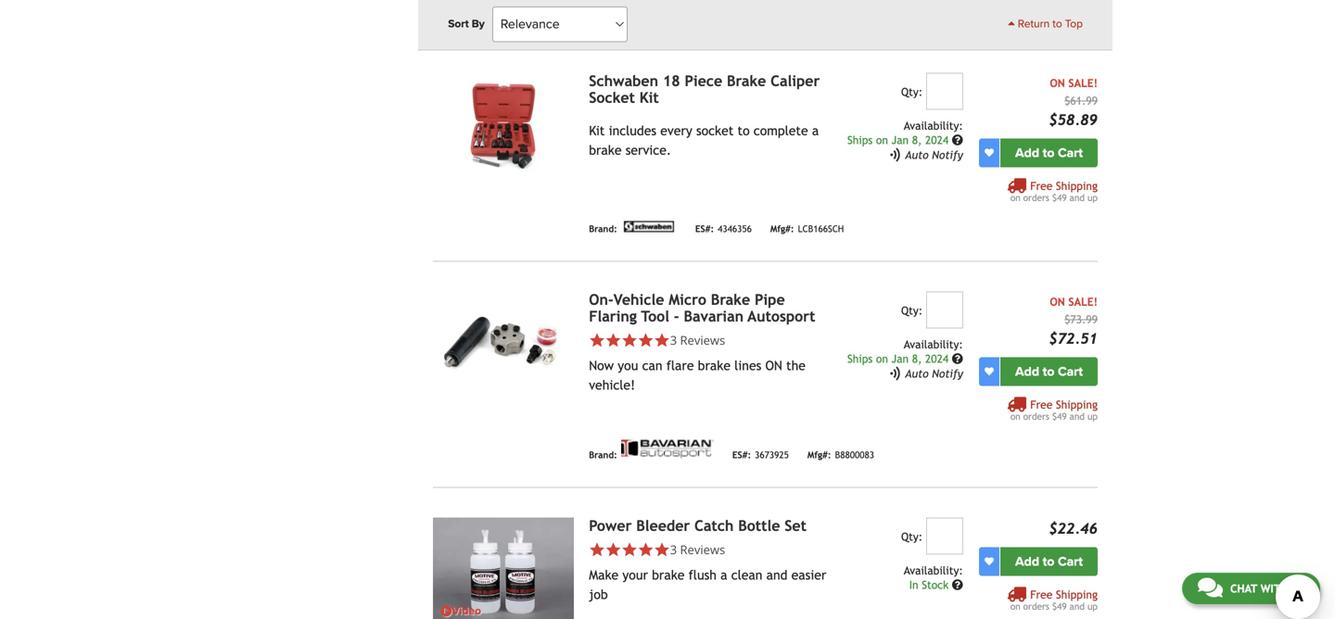 Task type: locate. For each thing, give the bounding box(es) containing it.
1 horizontal spatial a
[[813, 123, 819, 138]]

auto notify right wifi icon
[[906, 148, 964, 161]]

2 question circle image from the top
[[953, 353, 964, 364]]

add for $58.89
[[1016, 145, 1040, 161]]

2 ships on jan 8, 2024 from the top
[[848, 352, 953, 365]]

schwaben - corporate logo image
[[621, 2, 677, 13], [621, 221, 677, 232]]

shipping
[[1057, 179, 1098, 192], [1057, 398, 1098, 411], [1057, 588, 1098, 601]]

1 vertical spatial add to wish list image
[[985, 367, 995, 376]]

brand: up on- on the top of page
[[589, 224, 618, 234]]

can
[[643, 358, 663, 373]]

brand: left bav auto tools - corporate logo
[[589, 450, 618, 461]]

1 notify from the top
[[933, 148, 964, 161]]

cart for $72.51
[[1059, 364, 1084, 380]]

1 vertical spatial reviews
[[681, 542, 726, 558]]

jan
[[892, 133, 909, 146], [892, 352, 909, 365]]

1 cart from the top
[[1059, 145, 1084, 161]]

1 schwaben - corporate logo image from the top
[[621, 2, 677, 13]]

1 vertical spatial $49
[[1053, 411, 1068, 422]]

a right the flush
[[721, 568, 728, 583]]

clean
[[732, 568, 763, 583]]

shipping down $58.89
[[1057, 179, 1098, 192]]

2 vertical spatial free
[[1031, 588, 1053, 601]]

sale! inside on sale! $61.99 $58.89
[[1069, 76, 1098, 89]]

1 vertical spatial 3
[[670, 542, 677, 558]]

1 8, from the top
[[913, 133, 923, 146]]

1 availability: from the top
[[904, 119, 964, 132]]

add
[[1016, 145, 1040, 161], [1016, 364, 1040, 380], [1016, 554, 1040, 570]]

es#4557 - motive1820 - power bleeder catch bottle set - make your brake flush a clean and easier job - motive - audi bmw volkswagen mercedes benz mini porsche image
[[433, 518, 574, 620]]

flare
[[667, 358, 694, 373]]

free shipping on orders $49 and up for $58.89
[[1011, 179, 1098, 203]]

brand:
[[589, 5, 618, 15], [589, 224, 618, 234], [589, 450, 618, 461]]

free shipping on orders $49 and up down $72.51
[[1011, 398, 1098, 422]]

vehicle!
[[589, 378, 636, 393]]

star image
[[606, 332, 622, 349], [606, 542, 622, 558], [654, 542, 670, 558]]

2 vertical spatial free shipping on orders $49 and up
[[1011, 588, 1098, 612]]

1 sale! from the top
[[1069, 76, 1098, 89]]

orders down $72.51
[[1024, 411, 1050, 422]]

1 vertical spatial question circle image
[[953, 353, 964, 364]]

0 vertical spatial ships
[[848, 133, 873, 146]]

2024
[[926, 133, 949, 146], [926, 352, 949, 365]]

1 vertical spatial shipping
[[1057, 398, 1098, 411]]

1 horizontal spatial kit
[[640, 89, 659, 106]]

orders down $22.46
[[1024, 601, 1050, 612]]

3 free shipping on orders $49 and up from the top
[[1011, 588, 1098, 612]]

2 auto from the top
[[906, 367, 929, 380]]

1 vertical spatial free shipping on orders $49 and up
[[1011, 398, 1098, 422]]

es#: left the 3673925
[[733, 450, 752, 461]]

2 auto notify link from the top
[[889, 367, 964, 381]]

1 vertical spatial jan
[[892, 352, 909, 365]]

free down $72.51
[[1031, 398, 1053, 411]]

8,
[[913, 133, 923, 146], [913, 352, 923, 365]]

question circle image
[[953, 134, 964, 145], [953, 353, 964, 364], [953, 580, 964, 591]]

free for $72.51
[[1031, 398, 1053, 411]]

18
[[663, 72, 681, 89]]

1 vertical spatial qty:
[[902, 304, 923, 317]]

reviews
[[681, 332, 726, 349], [681, 542, 726, 558]]

1 vertical spatial ships on jan 8, 2024
[[848, 352, 953, 365]]

2 vertical spatial shipping
[[1057, 588, 1098, 601]]

1 add from the top
[[1016, 145, 1040, 161]]

0 vertical spatial add to cart button
[[1001, 138, 1098, 167]]

1 add to cart button from the top
[[1001, 138, 1098, 167]]

1 vertical spatial add to cart
[[1016, 364, 1084, 380]]

3 reviews
[[670, 332, 726, 349], [670, 542, 726, 558]]

cart down $72.51
[[1059, 364, 1084, 380]]

ships for schwaben 18 piece brake caliper socket kit
[[848, 133, 873, 146]]

1 vertical spatial 3 reviews
[[670, 542, 726, 558]]

ships on jan 8, 2024
[[848, 133, 953, 146], [848, 352, 953, 365]]

2 reviews from the top
[[681, 542, 726, 558]]

star image down flaring
[[606, 332, 622, 349]]

mfg#: left 'b8800083'
[[808, 450, 832, 461]]

notify for on-vehicle micro brake pipe flaring tool - bavarian autosport
[[933, 367, 964, 380]]

service.
[[626, 143, 672, 157]]

star image
[[589, 332, 606, 349], [622, 332, 638, 349], [638, 332, 654, 349], [654, 332, 670, 349], [589, 542, 606, 558], [622, 542, 638, 558], [638, 542, 654, 558]]

easier
[[792, 568, 827, 583]]

kit includes every socket to complete a brake service.
[[589, 123, 819, 157]]

0 horizontal spatial es#:
[[696, 224, 715, 234]]

$49 down $58.89
[[1053, 192, 1068, 203]]

and
[[1070, 192, 1085, 203], [1070, 411, 1085, 422], [767, 568, 788, 583], [1070, 601, 1085, 612]]

0 vertical spatial up
[[1088, 192, 1098, 203]]

free shipping on orders $49 and up down $22.46
[[1011, 588, 1098, 612]]

and right "clean"
[[767, 568, 788, 583]]

to for add to wish list 'icon' corresponding to $72.51
[[1043, 364, 1055, 380]]

schwaben - corporate logo image up vehicle at the top left of the page
[[621, 221, 677, 232]]

star image down power
[[606, 542, 622, 558]]

1 up from the top
[[1088, 192, 1098, 203]]

free for $58.89
[[1031, 179, 1053, 192]]

free shipping on orders $49 and up for $72.51
[[1011, 398, 1098, 422]]

2 horizontal spatial brake
[[698, 358, 731, 373]]

1 $49 from the top
[[1053, 192, 1068, 203]]

1 vertical spatial mfg#:
[[808, 450, 832, 461]]

2 vertical spatial add to cart
[[1016, 554, 1084, 570]]

2 vertical spatial add
[[1016, 554, 1040, 570]]

1 vertical spatial auto
[[906, 367, 929, 380]]

1 vertical spatial es#:
[[733, 450, 752, 461]]

2 jan from the top
[[892, 352, 909, 365]]

0 vertical spatial question circle image
[[953, 134, 964, 145]]

orders for $72.51
[[1024, 411, 1050, 422]]

1 orders from the top
[[1024, 192, 1050, 203]]

0 vertical spatial auto
[[906, 148, 929, 161]]

0 vertical spatial mfg#:
[[771, 224, 795, 234]]

0 vertical spatial auto notify link
[[889, 148, 964, 162]]

0 vertical spatial brake
[[727, 72, 767, 89]]

free shipping on orders $49 and up down $58.89
[[1011, 179, 1098, 203]]

0 vertical spatial qty:
[[902, 85, 923, 98]]

auto notify right wifi image
[[906, 367, 964, 380]]

on left the the
[[766, 358, 783, 373]]

2 2024 from the top
[[926, 352, 949, 365]]

0 vertical spatial 3
[[670, 332, 677, 349]]

a inside kit includes every socket to complete a brake service.
[[813, 123, 819, 138]]

1 vertical spatial notify
[[933, 367, 964, 380]]

1 auto notify link from the top
[[889, 148, 964, 162]]

brake right your
[[652, 568, 685, 583]]

power
[[589, 517, 632, 535]]

1 horizontal spatial mfg#:
[[808, 450, 832, 461]]

2 vertical spatial availability:
[[904, 564, 964, 577]]

add to cart button down $22.46
[[1001, 548, 1098, 576]]

2 vertical spatial orders
[[1024, 601, 1050, 612]]

add to cart button for $72.51
[[1001, 357, 1098, 386]]

on inside on sale! $61.99 $58.89
[[1051, 76, 1066, 89]]

1 vertical spatial availability:
[[904, 338, 964, 351]]

brand: for schwaben
[[589, 224, 618, 234]]

ships on jan 8, 2024 up wifi icon
[[848, 133, 953, 146]]

3 shipping from the top
[[1057, 588, 1098, 601]]

2 add from the top
[[1016, 364, 1040, 380]]

sale! up $61.99
[[1069, 76, 1098, 89]]

2 add to cart button from the top
[[1001, 357, 1098, 386]]

add to cart button down $58.89
[[1001, 138, 1098, 167]]

1 question circle image from the top
[[953, 134, 964, 145]]

0 vertical spatial jan
[[892, 133, 909, 146]]

0 vertical spatial add to cart
[[1016, 145, 1084, 161]]

auto right wifi image
[[906, 367, 929, 380]]

1 reviews from the top
[[681, 332, 726, 349]]

0 vertical spatial notify
[[933, 148, 964, 161]]

to down $22.46
[[1043, 554, 1055, 570]]

2 vertical spatial qty:
[[902, 530, 923, 543]]

brake inside kit includes every socket to complete a brake service.
[[589, 143, 622, 157]]

schwaben - corporate logo image up 18
[[621, 2, 677, 13]]

2 $49 from the top
[[1053, 411, 1068, 422]]

every
[[661, 123, 693, 138]]

2 free shipping on orders $49 and up from the top
[[1011, 398, 1098, 422]]

qty: for on-vehicle micro brake pipe flaring tool - bavarian autosport
[[902, 304, 923, 317]]

on-vehicle micro brake pipe flaring tool - bavarian autosport link
[[589, 291, 816, 325]]

0 vertical spatial availability:
[[904, 119, 964, 132]]

and inside make your brake flush a clean and easier job
[[767, 568, 788, 583]]

3 reviews link
[[589, 332, 829, 349], [670, 332, 726, 349], [589, 542, 829, 558], [670, 542, 726, 558]]

3 reviews down power bleeder catch bottle set link
[[670, 542, 726, 558]]

1 vertical spatial up
[[1088, 411, 1098, 422]]

now
[[589, 358, 614, 373]]

free down $22.46
[[1031, 588, 1053, 601]]

2 qty: from the top
[[902, 304, 923, 317]]

ships right complete
[[848, 133, 873, 146]]

2 vertical spatial on
[[766, 358, 783, 373]]

1 vertical spatial sale!
[[1069, 295, 1098, 308]]

notify right wifi icon
[[933, 148, 964, 161]]

and down $72.51
[[1070, 411, 1085, 422]]

0 vertical spatial auto notify
[[906, 148, 964, 161]]

cart down $22.46
[[1059, 554, 1084, 570]]

es#: left 4346356
[[696, 224, 715, 234]]

auto notify for on-vehicle micro brake pipe flaring tool - bavarian autosport
[[906, 367, 964, 380]]

1 free shipping on orders $49 and up from the top
[[1011, 179, 1098, 203]]

1 jan from the top
[[892, 133, 909, 146]]

jan up wifi icon
[[892, 133, 909, 146]]

a
[[813, 123, 819, 138], [721, 568, 728, 583]]

cart down $58.89
[[1059, 145, 1084, 161]]

up down $22.46
[[1088, 601, 1098, 612]]

to right 'socket'
[[738, 123, 750, 138]]

2 sale! from the top
[[1069, 295, 1098, 308]]

brake inside schwaben 18 piece brake caliper socket kit
[[727, 72, 767, 89]]

0 horizontal spatial kit
[[589, 123, 605, 138]]

you
[[618, 358, 639, 373]]

sale! for $58.89
[[1069, 76, 1098, 89]]

0 vertical spatial add to wish list image
[[985, 148, 995, 157]]

add to cart down $58.89
[[1016, 145, 1084, 161]]

2 vertical spatial brand:
[[589, 450, 618, 461]]

brake inside now you can flare brake lines on the vehicle!
[[698, 358, 731, 373]]

0 vertical spatial 3 reviews
[[670, 332, 726, 349]]

brake left 'lines' at right bottom
[[698, 358, 731, 373]]

orders for $58.89
[[1024, 192, 1050, 203]]

0 vertical spatial orders
[[1024, 192, 1050, 203]]

-
[[674, 308, 680, 325]]

3 free from the top
[[1031, 588, 1053, 601]]

up down $72.51
[[1088, 411, 1098, 422]]

free down $58.89
[[1031, 179, 1053, 192]]

return
[[1019, 17, 1050, 31]]

1 horizontal spatial brake
[[652, 568, 685, 583]]

2 vertical spatial cart
[[1059, 554, 1084, 570]]

$49 down $22.46
[[1053, 601, 1068, 612]]

2 auto notify from the top
[[906, 367, 964, 380]]

ships right the the
[[848, 352, 873, 365]]

0 horizontal spatial brake
[[589, 143, 622, 157]]

question circle image for on-vehicle micro brake pipe flaring tool - bavarian autosport
[[953, 353, 964, 364]]

on up the $73.99
[[1051, 295, 1066, 308]]

es#:
[[696, 224, 715, 234], [733, 450, 752, 461]]

1 vertical spatial orders
[[1024, 411, 1050, 422]]

sale! for $72.51
[[1069, 295, 1098, 308]]

$61.99
[[1065, 94, 1098, 107]]

0 vertical spatial free
[[1031, 179, 1053, 192]]

1 add to wish list image from the top
[[985, 148, 995, 157]]

1 ships on jan 8, 2024 from the top
[[848, 133, 953, 146]]

0 vertical spatial 2024
[[926, 133, 949, 146]]

shipping down $22.46
[[1057, 588, 1098, 601]]

chat with us link
[[1183, 573, 1321, 605]]

1 vertical spatial a
[[721, 568, 728, 583]]

2 vertical spatial up
[[1088, 601, 1098, 612]]

0 vertical spatial kit
[[640, 89, 659, 106]]

1 add to cart from the top
[[1016, 145, 1084, 161]]

bleeder
[[637, 517, 690, 535]]

notify for schwaben 18 piece brake caliper socket kit
[[933, 148, 964, 161]]

qty: for schwaben 18 piece brake caliper socket kit
[[902, 85, 923, 98]]

1 vertical spatial add
[[1016, 364, 1040, 380]]

2 availability: from the top
[[904, 338, 964, 351]]

orders down $58.89
[[1024, 192, 1050, 203]]

notify right wifi image
[[933, 367, 964, 380]]

brake left 'pipe'
[[711, 291, 751, 308]]

question circle image for schwaben 18 piece brake caliper socket kit
[[953, 134, 964, 145]]

0 vertical spatial reviews
[[681, 332, 726, 349]]

2 vertical spatial question circle image
[[953, 580, 964, 591]]

2 vertical spatial brake
[[652, 568, 685, 583]]

brake right "piece"
[[727, 72, 767, 89]]

to down $58.89
[[1043, 145, 1055, 161]]

kit left 18
[[640, 89, 659, 106]]

1 vertical spatial brand:
[[589, 224, 618, 234]]

1 vertical spatial schwaben - corporate logo image
[[621, 221, 677, 232]]

free shipping on orders $49 and up
[[1011, 179, 1098, 203], [1011, 398, 1098, 422], [1011, 588, 1098, 612]]

2 up from the top
[[1088, 411, 1098, 422]]

3 qty: from the top
[[902, 530, 923, 543]]

availability: for on-vehicle micro brake pipe flaring tool - bavarian autosport
[[904, 338, 964, 351]]

kit
[[640, 89, 659, 106], [589, 123, 605, 138]]

1 free from the top
[[1031, 179, 1053, 192]]

shipping down $72.51
[[1057, 398, 1098, 411]]

0 vertical spatial schwaben - corporate logo image
[[621, 2, 677, 13]]

2 shipping from the top
[[1057, 398, 1098, 411]]

0 horizontal spatial mfg#:
[[771, 224, 795, 234]]

brake for micro
[[711, 291, 751, 308]]

make
[[589, 568, 619, 583]]

$49
[[1053, 192, 1068, 203], [1053, 411, 1068, 422], [1053, 601, 1068, 612]]

lines
[[735, 358, 762, 373]]

free
[[1031, 179, 1053, 192], [1031, 398, 1053, 411], [1031, 588, 1053, 601]]

up for $58.89
[[1088, 192, 1098, 203]]

1 vertical spatial kit
[[589, 123, 605, 138]]

1 vertical spatial brake
[[698, 358, 731, 373]]

0 vertical spatial on
[[1051, 76, 1066, 89]]

0 vertical spatial brake
[[589, 143, 622, 157]]

2 brand: from the top
[[589, 224, 618, 234]]

us
[[1292, 583, 1305, 596]]

1 vertical spatial free
[[1031, 398, 1053, 411]]

auto
[[906, 148, 929, 161], [906, 367, 929, 380]]

auto notify
[[906, 148, 964, 161], [906, 367, 964, 380]]

to
[[1053, 17, 1063, 31], [738, 123, 750, 138], [1043, 145, 1055, 161], [1043, 364, 1055, 380], [1043, 554, 1055, 570]]

mfg#: for schwaben 18 piece brake caliper socket kit
[[771, 224, 795, 234]]

auto for schwaben 18 piece brake caliper socket kit
[[906, 148, 929, 161]]

1 vertical spatial cart
[[1059, 364, 1084, 380]]

0 vertical spatial 8,
[[913, 133, 923, 146]]

0 vertical spatial add
[[1016, 145, 1040, 161]]

orders
[[1024, 192, 1050, 203], [1024, 411, 1050, 422], [1024, 601, 1050, 612]]

auto right wifi icon
[[906, 148, 929, 161]]

3 down 'bleeder'
[[670, 542, 677, 558]]

jan for on-vehicle micro brake pipe flaring tool - bavarian autosport
[[892, 352, 909, 365]]

a right complete
[[813, 123, 819, 138]]

2 vertical spatial add to cart button
[[1001, 548, 1098, 576]]

3 down -
[[670, 332, 677, 349]]

cart for $58.89
[[1059, 145, 1084, 161]]

jan up wifi image
[[892, 352, 909, 365]]

add to wish list image
[[985, 148, 995, 157], [985, 367, 995, 376], [985, 557, 995, 567]]

8, for on-vehicle micro brake pipe flaring tool - bavarian autosport
[[913, 352, 923, 365]]

2 vertical spatial $49
[[1053, 601, 1068, 612]]

ships on jan 8, 2024 up wifi image
[[848, 352, 953, 365]]

notify
[[933, 148, 964, 161], [933, 367, 964, 380]]

1 3 from the top
[[670, 332, 677, 349]]

0 vertical spatial a
[[813, 123, 819, 138]]

kit left includes
[[589, 123, 605, 138]]

on
[[877, 133, 889, 146], [1011, 192, 1021, 203], [877, 352, 889, 365], [1011, 411, 1021, 422], [1011, 601, 1021, 612]]

to for $58.89's add to wish list 'icon'
[[1043, 145, 1055, 161]]

0 vertical spatial $49
[[1053, 192, 1068, 203]]

1 vertical spatial auto notify link
[[889, 367, 964, 381]]

0 vertical spatial es#:
[[696, 224, 715, 234]]

bottle
[[739, 517, 781, 535]]

1 vertical spatial 2024
[[926, 352, 949, 365]]

2 add to wish list image from the top
[[985, 367, 995, 376]]

0 vertical spatial sale!
[[1069, 76, 1098, 89]]

add to cart down $72.51
[[1016, 364, 1084, 380]]

add to cart down $22.46
[[1016, 554, 1084, 570]]

sale! up the $73.99
[[1069, 295, 1098, 308]]

cart
[[1059, 145, 1084, 161], [1059, 364, 1084, 380], [1059, 554, 1084, 570]]

1 ships from the top
[[848, 133, 873, 146]]

availability:
[[904, 119, 964, 132], [904, 338, 964, 351], [904, 564, 964, 577]]

in stock
[[910, 579, 953, 592]]

brake
[[727, 72, 767, 89], [711, 291, 751, 308]]

up down $58.89
[[1088, 192, 1098, 203]]

qty:
[[902, 85, 923, 98], [902, 304, 923, 317], [902, 530, 923, 543]]

0 vertical spatial brand:
[[589, 5, 618, 15]]

brake down includes
[[589, 143, 622, 157]]

2 3 from the top
[[670, 542, 677, 558]]

sale! inside on sale! $73.99 $72.51
[[1069, 295, 1098, 308]]

1 vertical spatial auto notify
[[906, 367, 964, 380]]

mfg#: left 'lcb166sch' at the right top of page
[[771, 224, 795, 234]]

0 vertical spatial shipping
[[1057, 179, 1098, 192]]

1 vertical spatial brake
[[711, 291, 751, 308]]

1 shipping from the top
[[1057, 179, 1098, 192]]

0 horizontal spatial a
[[721, 568, 728, 583]]

socket
[[589, 89, 635, 106]]

1 qty: from the top
[[902, 85, 923, 98]]

brand: for on-
[[589, 450, 618, 461]]

2 orders from the top
[[1024, 411, 1050, 422]]

$22.46
[[1050, 520, 1098, 537]]

2024 for schwaben 18 piece brake caliper socket kit
[[926, 133, 949, 146]]

3
[[670, 332, 677, 349], [670, 542, 677, 558]]

b8800083
[[836, 450, 875, 461]]

1 horizontal spatial es#:
[[733, 450, 752, 461]]

reviews down power bleeder catch bottle set link
[[681, 542, 726, 558]]

includes
[[609, 123, 657, 138]]

1 auto notify from the top
[[906, 148, 964, 161]]

1 vertical spatial 8,
[[913, 352, 923, 365]]

1 vertical spatial ships
[[848, 352, 873, 365]]

socket
[[697, 123, 734, 138]]

2 notify from the top
[[933, 367, 964, 380]]

up
[[1088, 192, 1098, 203], [1088, 411, 1098, 422], [1088, 601, 1098, 612]]

1 vertical spatial add to cart button
[[1001, 357, 1098, 386]]

es#3673925 - b8800083 - on-vehicle micro brake pipe flaring tool - bavarian autosport - now you can flare brake lines on the vehicle! - bav auto tools - audi bmw volkswagen mercedes benz mini porsche image
[[433, 292, 574, 397]]

with
[[1261, 583, 1289, 596]]

None number field
[[927, 73, 964, 110], [927, 292, 964, 329], [927, 518, 964, 555], [927, 73, 964, 110], [927, 292, 964, 329], [927, 518, 964, 555]]

3 brand: from the top
[[589, 450, 618, 461]]

add to cart button
[[1001, 138, 1098, 167], [1001, 357, 1098, 386], [1001, 548, 1098, 576]]

brake inside on-vehicle micro brake pipe flaring tool - bavarian autosport
[[711, 291, 751, 308]]

2 cart from the top
[[1059, 364, 1084, 380]]

$49 down $72.51
[[1053, 411, 1068, 422]]

auto notify link
[[889, 148, 964, 162], [889, 367, 964, 381]]

brand: up schwaben
[[589, 5, 618, 15]]

to down $72.51
[[1043, 364, 1055, 380]]

2 vertical spatial add to wish list image
[[985, 557, 995, 567]]

chat
[[1231, 583, 1258, 596]]

1 vertical spatial on
[[1051, 295, 1066, 308]]

add to cart button down $72.51
[[1001, 357, 1098, 386]]

2 ships from the top
[[848, 352, 873, 365]]

$72.51
[[1050, 330, 1098, 347]]

0 vertical spatial cart
[[1059, 145, 1084, 161]]

on up $61.99
[[1051, 76, 1066, 89]]

brake
[[589, 143, 622, 157], [698, 358, 731, 373], [652, 568, 685, 583]]

0 vertical spatial ships on jan 8, 2024
[[848, 133, 953, 146]]

on
[[1051, 76, 1066, 89], [1051, 295, 1066, 308], [766, 358, 783, 373]]

2 free from the top
[[1031, 398, 1053, 411]]

2 add to cart from the top
[[1016, 364, 1084, 380]]

reviews down bavarian at the right of page
[[681, 332, 726, 349]]

3 reviews down bavarian at the right of page
[[670, 332, 726, 349]]

0 vertical spatial free shipping on orders $49 and up
[[1011, 179, 1098, 203]]

piece
[[685, 72, 723, 89]]

and down $22.46
[[1070, 601, 1085, 612]]

on inside on sale! $73.99 $72.51
[[1051, 295, 1066, 308]]

1 auto from the top
[[906, 148, 929, 161]]

the
[[787, 358, 806, 373]]

2 8, from the top
[[913, 352, 923, 365]]

1 2024 from the top
[[926, 133, 949, 146]]



Task type: vqa. For each thing, say whether or not it's contained in the screenshot.
second Delete icon from the bottom
no



Task type: describe. For each thing, give the bounding box(es) containing it.
mfg#: lcb166sch
[[771, 224, 845, 234]]

caret up image
[[1009, 18, 1016, 29]]

2024 for on-vehicle micro brake pipe flaring tool - bavarian autosport
[[926, 352, 949, 365]]

comments image
[[1199, 577, 1224, 599]]

add for $72.51
[[1016, 364, 1040, 380]]

and down $58.89
[[1070, 192, 1085, 203]]

auto for on-vehicle micro brake pipe flaring tool - bavarian autosport
[[906, 367, 929, 380]]

top
[[1066, 17, 1084, 31]]

to inside kit includes every socket to complete a brake service.
[[738, 123, 750, 138]]

your
[[623, 568, 648, 583]]

star image down 'bleeder'
[[654, 542, 670, 558]]

auto notify link for schwaben 18 piece brake caliper socket kit
[[889, 148, 964, 162]]

mfg#: b8800083
[[808, 450, 875, 461]]

stock
[[922, 579, 949, 592]]

add to cart for $72.51
[[1016, 364, 1084, 380]]

$49 for $58.89
[[1053, 192, 1068, 203]]

$73.99
[[1065, 313, 1098, 326]]

es#: for kit
[[696, 224, 715, 234]]

ships for on-vehicle micro brake pipe flaring tool - bavarian autosport
[[848, 352, 873, 365]]

es#: for tool
[[733, 450, 752, 461]]

schwaben 18 piece brake caliper socket kit
[[589, 72, 820, 106]]

on for $72.51
[[1051, 295, 1066, 308]]

kit inside kit includes every socket to complete a brake service.
[[589, 123, 605, 138]]

3 up from the top
[[1088, 601, 1098, 612]]

auto notify link for on-vehicle micro brake pipe flaring tool - bavarian autosport
[[889, 367, 964, 381]]

to left top
[[1053, 17, 1063, 31]]

3 add from the top
[[1016, 554, 1040, 570]]

mfg#: for on-vehicle micro brake pipe flaring tool - bavarian autosport
[[808, 450, 832, 461]]

2 3 reviews from the top
[[670, 542, 726, 558]]

add to cart button for $58.89
[[1001, 138, 1098, 167]]

set
[[785, 517, 807, 535]]

3673925
[[755, 450, 789, 461]]

brake inside make your brake flush a clean and easier job
[[652, 568, 685, 583]]

4346356
[[718, 224, 752, 234]]

return to top link
[[1009, 16, 1084, 32]]

micro
[[669, 291, 707, 308]]

brake for piece
[[727, 72, 767, 89]]

vehicle
[[614, 291, 665, 308]]

on sale! $73.99 $72.51
[[1050, 295, 1098, 347]]

to for 1st add to wish list 'icon' from the bottom
[[1043, 554, 1055, 570]]

3 add to wish list image from the top
[[985, 557, 995, 567]]

$49 for $72.51
[[1053, 411, 1068, 422]]

es#: 3673925
[[733, 450, 789, 461]]

caliper
[[771, 72, 820, 89]]

1 3 reviews from the top
[[670, 332, 726, 349]]

schwaben 18 piece brake caliper socket kit link
[[589, 72, 820, 106]]

add to cart for $58.89
[[1016, 145, 1084, 161]]

es#4346356 - lcb166sch - schwaben 18 piece brake caliper socket kit - kit includes every socket to complete a brake service. - schwaben - audi bmw volkswagen mercedes benz mini porsche image
[[433, 73, 574, 178]]

availability: for schwaben 18 piece brake caliper socket kit
[[904, 119, 964, 132]]

on inside now you can flare brake lines on the vehicle!
[[766, 358, 783, 373]]

chat with us
[[1231, 583, 1305, 596]]

return to top
[[1016, 17, 1084, 31]]

wifi image
[[890, 148, 901, 162]]

3 orders from the top
[[1024, 601, 1050, 612]]

bavarian
[[684, 308, 744, 325]]

shipping for $58.89
[[1057, 179, 1098, 192]]

8, for schwaben 18 piece brake caliper socket kit
[[913, 133, 923, 146]]

on for $58.89
[[1051, 76, 1066, 89]]

ships on jan 8, 2024 for on-vehicle micro brake pipe flaring tool - bavarian autosport
[[848, 352, 953, 365]]

a inside make your brake flush a clean and easier job
[[721, 568, 728, 583]]

3 cart from the top
[[1059, 554, 1084, 570]]

bav auto tools - corporate logo image
[[621, 440, 714, 459]]

in
[[910, 579, 919, 592]]

es#: 4346356
[[696, 224, 752, 234]]

1 brand: from the top
[[589, 5, 618, 15]]

autosport
[[748, 308, 816, 325]]

$58.89
[[1050, 111, 1098, 128]]

on-
[[589, 291, 614, 308]]

sort by
[[448, 17, 485, 31]]

tool
[[642, 308, 670, 325]]

ships on jan 8, 2024 for schwaben 18 piece brake caliper socket kit
[[848, 133, 953, 146]]

3 question circle image from the top
[[953, 580, 964, 591]]

up for $72.51
[[1088, 411, 1098, 422]]

schwaben
[[589, 72, 659, 89]]

catch
[[695, 517, 734, 535]]

auto notify for schwaben 18 piece brake caliper socket kit
[[906, 148, 964, 161]]

job
[[589, 588, 608, 602]]

3 $49 from the top
[[1053, 601, 1068, 612]]

on sale! $61.99 $58.89
[[1050, 76, 1098, 128]]

3 add to cart button from the top
[[1001, 548, 1098, 576]]

by
[[472, 17, 485, 31]]

jan for schwaben 18 piece brake caliper socket kit
[[892, 133, 909, 146]]

power bleeder catch bottle set
[[589, 517, 807, 535]]

now you can flare brake lines on the vehicle!
[[589, 358, 806, 393]]

shipping for $72.51
[[1057, 398, 1098, 411]]

flush
[[689, 568, 717, 583]]

complete
[[754, 123, 809, 138]]

make your brake flush a clean and easier job
[[589, 568, 827, 602]]

2 schwaben - corporate logo image from the top
[[621, 221, 677, 232]]

reviews for star image below power
[[681, 542, 726, 558]]

3 availability: from the top
[[904, 564, 964, 577]]

kit inside schwaben 18 piece brake caliper socket kit
[[640, 89, 659, 106]]

power bleeder catch bottle set link
[[589, 517, 807, 535]]

add to wish list image for $72.51
[[985, 367, 995, 376]]

sort
[[448, 17, 469, 31]]

lcb166sch
[[798, 224, 845, 234]]

pipe
[[755, 291, 785, 308]]

wifi image
[[890, 367, 901, 381]]

add to wish list image for $58.89
[[985, 148, 995, 157]]

on-vehicle micro brake pipe flaring tool - bavarian autosport
[[589, 291, 816, 325]]

3 add to cart from the top
[[1016, 554, 1084, 570]]

flaring
[[589, 308, 637, 325]]

reviews for star image underneath flaring
[[681, 332, 726, 349]]



